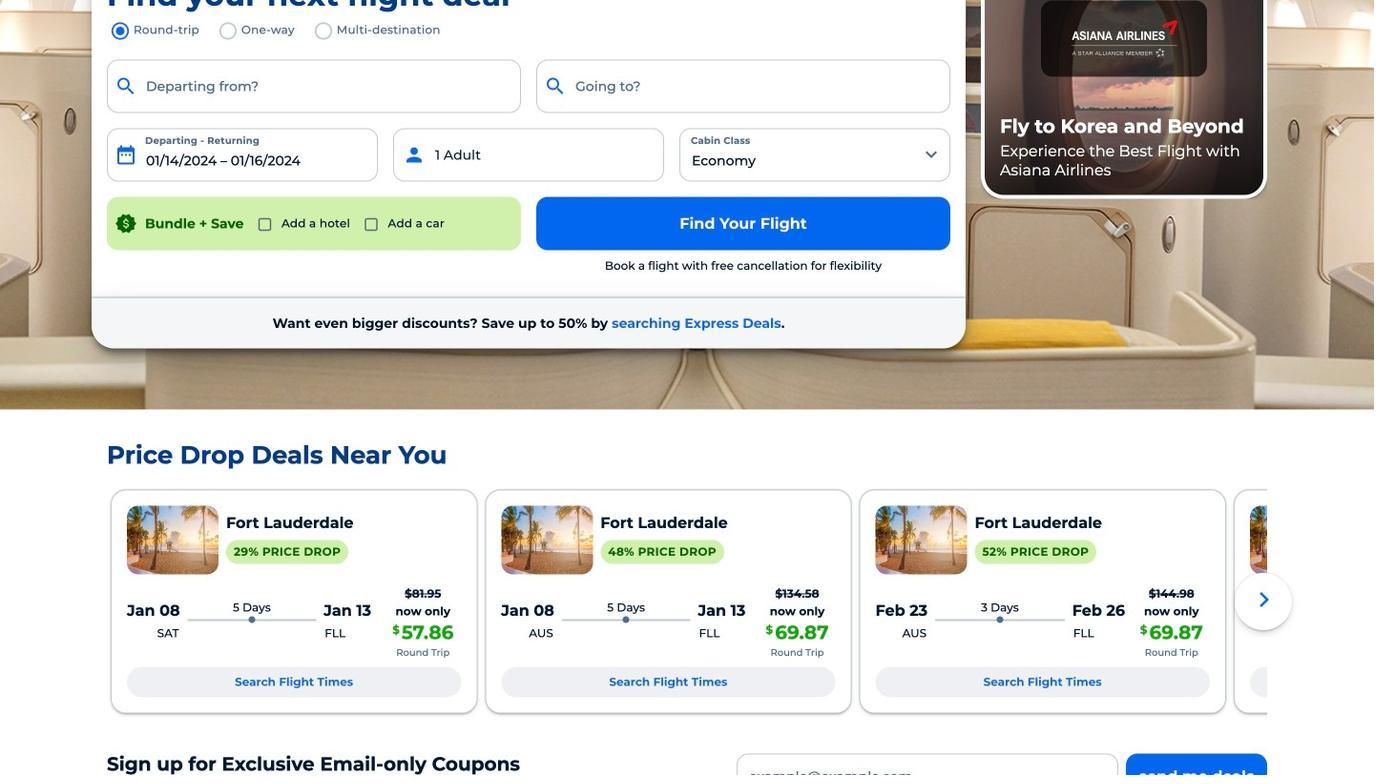 Task type: describe. For each thing, give the bounding box(es) containing it.
none field going to?
[[536, 60, 950, 113]]

Promotion email input field
[[737, 754, 1118, 776]]

Departing from? field
[[107, 60, 521, 113]]

traveler selection text field
[[393, 128, 664, 182]]



Task type: locate. For each thing, give the bounding box(es) containing it.
1 fort lauderdale image image from the left
[[127, 506, 219, 575]]

1 none field from the left
[[107, 60, 521, 113]]

3 fort lauderdale image image from the left
[[876, 506, 967, 575]]

1 horizontal spatial none field
[[536, 60, 950, 113]]

flight-search-form element
[[99, 18, 958, 282]]

None field
[[107, 60, 521, 113], [536, 60, 950, 113]]

advertisement region
[[981, 0, 1267, 199]]

2 horizontal spatial fort lauderdale image image
[[876, 506, 967, 575]]

0 horizontal spatial none field
[[107, 60, 521, 113]]

next image
[[1250, 585, 1280, 616]]

fort lauderdale image image
[[127, 506, 219, 575], [501, 506, 593, 575], [876, 506, 967, 575]]

Departing – Returning Date Picker field
[[107, 128, 378, 182]]

Going to? field
[[536, 60, 950, 113]]

1 horizontal spatial fort lauderdale image image
[[501, 506, 593, 575]]

2 fort lauderdale image image from the left
[[501, 506, 593, 575]]

none field departing from?
[[107, 60, 521, 113]]

2 none field from the left
[[536, 60, 950, 113]]

0 horizontal spatial fort lauderdale image image
[[127, 506, 219, 575]]



